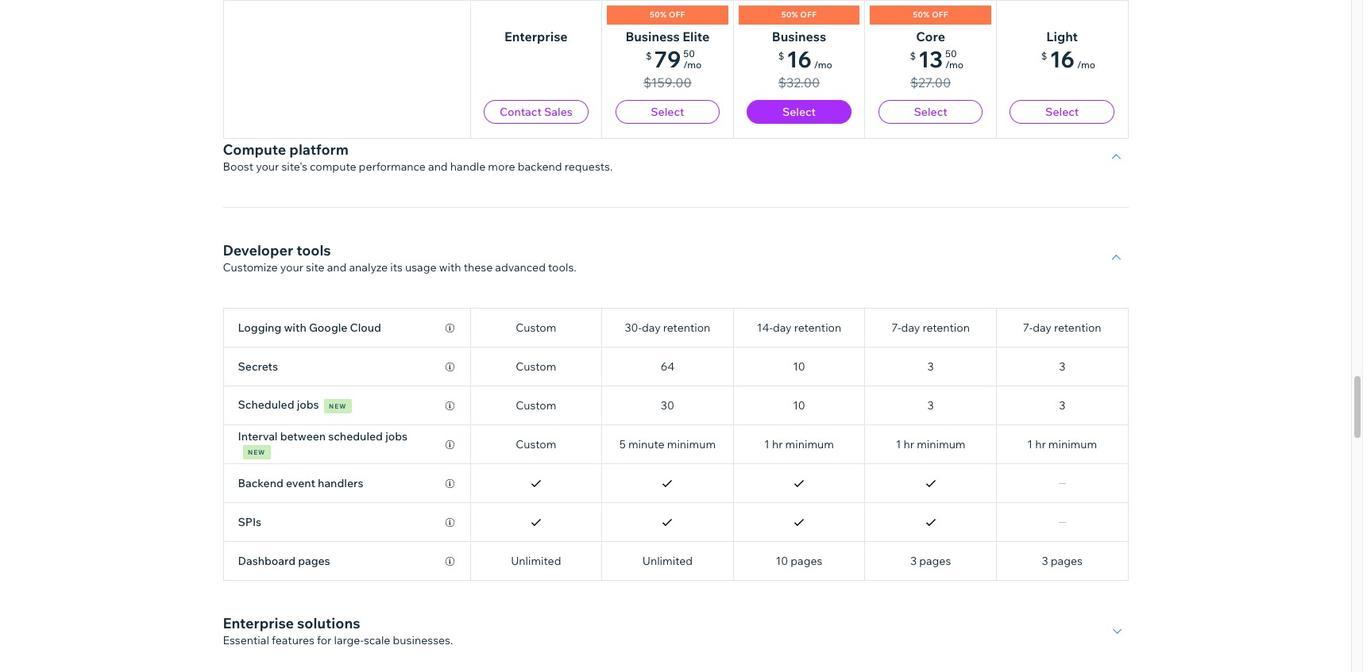 Task type: vqa. For each thing, say whether or not it's contained in the screenshot.
my related to free
no



Task type: locate. For each thing, give the bounding box(es) containing it.
off for 79
[[669, 10, 685, 20]]

performance
[[359, 160, 426, 174]]

mb down $ 16 /mo
[[1051, 110, 1069, 125]]

0 horizontal spatial 1 micro
[[912, 64, 949, 79]]

select down $159.00
[[651, 105, 684, 119]]

spis
[[238, 516, 261, 530]]

30
[[661, 399, 674, 413]]

13
[[918, 45, 943, 73]]

3 pages
[[910, 554, 951, 569], [1042, 554, 1083, 569]]

1 micro
[[912, 64, 949, 79], [1044, 64, 1081, 79]]

1 hr minimum
[[764, 438, 834, 452], [896, 438, 966, 452], [1027, 438, 1097, 452]]

0 horizontal spatial 5
[[619, 438, 626, 452]]

3 50% off from the left
[[913, 10, 948, 20]]

1 horizontal spatial and
[[428, 160, 448, 174]]

unlimited
[[511, 554, 561, 569], [642, 554, 693, 569]]

2 400 from the left
[[1028, 110, 1049, 125]]

business inside business $ 16 /mo $32.00
[[772, 29, 826, 44]]

2 minimum from the left
[[785, 438, 834, 452]]

select button down $ 16 /mo
[[1010, 100, 1115, 124]]

4 select from the left
[[1045, 105, 1079, 119]]

3
[[927, 360, 934, 374], [1059, 360, 1065, 374], [927, 399, 934, 413], [1059, 399, 1065, 413], [910, 554, 917, 569], [1042, 554, 1048, 569]]

3 hr from the left
[[1035, 438, 1046, 452]]

minute down 30
[[628, 438, 665, 452]]

0 horizontal spatial 50%
[[650, 10, 667, 20]]

1
[[912, 64, 917, 79], [1044, 64, 1049, 79], [912, 96, 917, 110], [1044, 96, 1049, 110], [764, 438, 770, 452], [896, 438, 901, 452], [1027, 438, 1033, 452]]

0 horizontal spatial jobs
[[297, 398, 319, 412]]

for
[[317, 634, 332, 648]]

2 business from the left
[[772, 29, 826, 44]]

minute up performance
[[355, 142, 391, 156]]

/mo down light
[[1077, 59, 1095, 71]]

select for 13
[[914, 105, 947, 119]]

enterprise up contact sales button
[[504, 29, 568, 44]]

2 off from the left
[[800, 10, 817, 20]]

1 pages from the left
[[298, 554, 330, 569]]

50% off
[[650, 10, 685, 20], [781, 10, 817, 20], [913, 10, 948, 20]]

0 horizontal spatial minute
[[355, 142, 391, 156]]

more
[[488, 160, 515, 174]]

3 retention from the left
[[923, 321, 970, 335]]

0 horizontal spatial 3 pages
[[910, 554, 951, 569]]

1 backend from the top
[[238, 142, 283, 156]]

vcpus
[[655, 96, 689, 110], [786, 96, 821, 110]]

2 1 hr minimum from the left
[[896, 438, 966, 452]]

0 horizontal spatial 600
[[633, 110, 654, 125]]

1 vertical spatial backend
[[238, 477, 283, 491]]

your inside developer tools customize your site and analyze its usage with these advanced tools.
[[280, 261, 303, 275]]

3 off from the left
[[932, 10, 948, 20]]

4 day from the left
[[1033, 321, 1052, 335]]

2 $ from the left
[[778, 50, 784, 62]]

$ down light
[[1041, 50, 1047, 62]]

1 horizontal spatial standard
[[780, 64, 827, 79]]

and inside the compute platform boost your site's compute performance and handle more backend requests.
[[428, 160, 448, 174]]

select down $ 16 /mo
[[1045, 105, 1079, 119]]

0 horizontal spatial enterprise
[[223, 615, 294, 633]]

compute
[[310, 160, 356, 174]]

1 horizontal spatial 50%
[[781, 10, 798, 20]]

1 horizontal spatial hr
[[904, 438, 914, 452]]

new down interval
[[248, 449, 265, 457]]

3 custom from the top
[[516, 321, 556, 335]]

1 horizontal spatial 7-
[[1023, 321, 1033, 335]]

4 ram from the left
[[1072, 110, 1097, 125]]

0 vertical spatial new
[[329, 403, 347, 411]]

1 vertical spatial jobs
[[385, 430, 408, 444]]

select down $32.00
[[782, 105, 816, 119]]

1 50 from the left
[[683, 48, 695, 60]]

/mo right 79
[[683, 59, 702, 71]]

new
[[329, 403, 347, 411], [248, 449, 265, 457]]

your left site
[[280, 261, 303, 275]]

1 micro down light
[[1044, 64, 1081, 79]]

50% off up business $ 16 /mo $32.00
[[781, 10, 817, 20]]

minimum
[[667, 438, 716, 452], [785, 438, 834, 452], [917, 438, 966, 452], [1048, 438, 1097, 452]]

0 vertical spatial enterprise
[[504, 29, 568, 44]]

400
[[896, 110, 917, 125], [1028, 110, 1049, 125]]

1 vertical spatial your
[[280, 261, 303, 275]]

$159.00
[[643, 75, 692, 91]]

3 /mo from the left
[[945, 59, 964, 71]]

0 vertical spatial jobs
[[297, 398, 319, 412]]

0 vertical spatial with
[[439, 261, 461, 275]]

50 right 13
[[945, 48, 957, 60]]

backend up boost
[[238, 142, 283, 156]]

1 horizontal spatial 1 hr minimum
[[896, 438, 966, 452]]

vcpus down $32.00
[[786, 96, 821, 110]]

2 horizontal spatial 50%
[[913, 10, 930, 20]]

sales
[[544, 105, 572, 119]]

50% up core
[[913, 10, 930, 20]]

0 horizontal spatial standard
[[649, 64, 695, 79]]

your
[[256, 160, 279, 174], [280, 261, 303, 275]]

1 horizontal spatial micro
[[1051, 64, 1081, 79]]

3 pages from the left
[[919, 554, 951, 569]]

3 select from the left
[[914, 105, 947, 119]]

3 ram from the left
[[940, 110, 965, 125]]

0 horizontal spatial with
[[284, 321, 306, 335]]

$ left 13
[[910, 50, 916, 62]]

50% up business $ 16 /mo $32.00
[[781, 10, 798, 20]]

/mo up $32.00
[[814, 59, 832, 71]]

600
[[633, 110, 654, 125], [765, 110, 786, 125]]

new up scheduled
[[329, 403, 347, 411]]

off for 13
[[932, 10, 948, 20]]

4 mb from the left
[[1051, 110, 1069, 125]]

2 /mo from the left
[[814, 59, 832, 71]]

2 horizontal spatial hr
[[1035, 438, 1046, 452]]

0 horizontal spatial micro
[[920, 64, 949, 79]]

2 7- from the left
[[1023, 321, 1033, 335]]

1 horizontal spatial unlimited
[[642, 554, 693, 569]]

2 2 vcpus 600 mb ram from the left
[[765, 96, 834, 125]]

ram down "$27.00"
[[940, 110, 965, 125]]

select down "$27.00"
[[914, 105, 947, 119]]

scheduled jobs
[[238, 398, 319, 412]]

your for developer
[[280, 261, 303, 275]]

with left google
[[284, 321, 306, 335]]

1 micro from the left
[[920, 64, 949, 79]]

0 vertical spatial minute
[[355, 142, 391, 156]]

1 $ from the left
[[646, 50, 652, 62]]

handlers
[[318, 477, 363, 491]]

micro down core
[[920, 64, 949, 79]]

16 up $32.00
[[787, 45, 812, 73]]

0 horizontal spatial 400
[[896, 110, 917, 125]]

1 1 hr minimum from the left
[[764, 438, 834, 452]]

600 down $32.00
[[765, 110, 786, 125]]

developer tools customize your site and analyze its usage with these advanced tools.
[[223, 241, 576, 275]]

0 vertical spatial 10
[[793, 360, 805, 374]]

2 horizontal spatial off
[[932, 10, 948, 20]]

1 horizontal spatial vcpu
[[1052, 96, 1081, 110]]

0 horizontal spatial business
[[625, 29, 680, 44]]

0 horizontal spatial 7-
[[891, 321, 901, 335]]

vcpus down $159.00
[[655, 96, 689, 110]]

0 vertical spatial and
[[428, 160, 448, 174]]

1 /mo from the left
[[683, 59, 702, 71]]

1 vertical spatial minute
[[628, 438, 665, 452]]

600 down $159.00
[[633, 110, 654, 125]]

1 horizontal spatial 2 vcpus 600 mb ram
[[765, 96, 834, 125]]

large-
[[334, 634, 364, 648]]

1 horizontal spatial 5
[[640, 64, 646, 79]]

30-
[[625, 321, 642, 335]]

5 standard
[[640, 64, 695, 79]]

2 50% off from the left
[[781, 10, 817, 20]]

2 custom from the top
[[516, 142, 556, 156]]

4 select button from the left
[[1010, 100, 1115, 124]]

2
[[772, 64, 778, 79], [646, 96, 652, 110], [778, 96, 784, 110]]

10 pages
[[776, 554, 823, 569]]

ram down $32.00
[[808, 110, 834, 125]]

$ left 79
[[646, 50, 652, 62]]

2 vcpus 600 mb ram down $32.00
[[765, 96, 834, 125]]

1 vertical spatial and
[[327, 261, 347, 275]]

with
[[439, 261, 461, 275], [284, 321, 306, 335]]

day
[[642, 321, 661, 335], [773, 321, 792, 335], [901, 321, 920, 335], [1033, 321, 1052, 335]]

1 horizontal spatial 50% off
[[781, 10, 817, 20]]

2 down $32.00
[[778, 96, 784, 110]]

0 horizontal spatial vcpu
[[920, 96, 949, 110]]

1 vertical spatial enterprise
[[223, 615, 294, 633]]

1 horizontal spatial 1 vcpu 400 mb ram
[[1028, 96, 1097, 125]]

dashboard
[[238, 554, 296, 569]]

1 hr from the left
[[772, 438, 783, 452]]

1 standard from the left
[[649, 64, 695, 79]]

2 50 from the left
[[945, 48, 957, 60]]

0 horizontal spatial your
[[256, 160, 279, 174]]

50%
[[650, 10, 667, 20], [781, 10, 798, 20], [913, 10, 930, 20]]

1 horizontal spatial with
[[439, 261, 461, 275]]

1 select button from the left
[[615, 100, 720, 124]]

1 50% off from the left
[[650, 10, 685, 20]]

mb down $159.00
[[657, 110, 674, 125]]

with left 'these' in the top left of the page
[[439, 261, 461, 275]]

2 select from the left
[[782, 105, 816, 119]]

$ up 2 standard
[[778, 50, 784, 62]]

5 for 5 standard
[[640, 64, 646, 79]]

0 horizontal spatial vcpus
[[655, 96, 689, 110]]

$
[[646, 50, 652, 62], [778, 50, 784, 62], [910, 50, 916, 62], [1041, 50, 1047, 62]]

standard
[[649, 64, 695, 79], [780, 64, 827, 79]]

1 horizontal spatial 3 pages
[[1042, 554, 1083, 569]]

developer
[[223, 241, 293, 260]]

16 down light
[[1050, 45, 1075, 73]]

scale
[[364, 634, 390, 648]]

off up business $ 16 /mo $32.00
[[800, 10, 817, 20]]

3 mb from the left
[[920, 110, 937, 125]]

1 horizontal spatial 400
[[1028, 110, 1049, 125]]

and
[[428, 160, 448, 174], [327, 261, 347, 275]]

0 vertical spatial 5
[[640, 64, 646, 79]]

3 select button from the left
[[878, 100, 983, 124]]

50% off up core
[[913, 10, 948, 20]]

2 standard
[[772, 64, 827, 79]]

2 vcpus from the left
[[786, 96, 821, 110]]

1 vcpu 400 mb ram down $ 16 /mo
[[1028, 96, 1097, 125]]

79
[[654, 45, 681, 73]]

0 horizontal spatial unlimited
[[511, 554, 561, 569]]

2 standard from the left
[[780, 64, 827, 79]]

off up elite
[[669, 10, 685, 20]]

interval
[[238, 430, 278, 444]]

50% up 79
[[650, 10, 667, 20]]

1 horizontal spatial 7-day retention
[[1023, 321, 1101, 335]]

your inside the compute platform boost your site's compute performance and handle more backend requests.
[[256, 160, 279, 174]]

business up 79
[[625, 29, 680, 44]]

select button for 16
[[1010, 100, 1115, 124]]

jobs right scheduled
[[385, 430, 408, 444]]

business up 2 standard
[[772, 29, 826, 44]]

ram down $ 16 /mo
[[1072, 110, 1097, 125]]

50% for 16
[[781, 10, 798, 20]]

0 horizontal spatial 1 vcpu 400 mb ram
[[896, 96, 965, 125]]

1 16 from the left
[[787, 45, 812, 73]]

1 vertical spatial 5
[[619, 438, 626, 452]]

1 select from the left
[[651, 105, 684, 119]]

50% off for 13
[[913, 10, 948, 20]]

2 vcpu from the left
[[1052, 96, 1081, 110]]

/mo right 13
[[945, 59, 964, 71]]

1 horizontal spatial enterprise
[[504, 29, 568, 44]]

jobs up between at left
[[297, 398, 319, 412]]

50
[[683, 48, 695, 60], [945, 48, 957, 60]]

vcpu down "$27.00"
[[920, 96, 949, 110]]

1 50% from the left
[[650, 10, 667, 20]]

and inside developer tools customize your site and analyze its usage with these advanced tools.
[[327, 261, 347, 275]]

minute
[[355, 142, 391, 156], [628, 438, 665, 452]]

0 horizontal spatial new
[[248, 449, 265, 457]]

2 mb from the left
[[788, 110, 806, 125]]

5
[[640, 64, 646, 79], [619, 438, 626, 452]]

1 horizontal spatial vcpus
[[786, 96, 821, 110]]

0 horizontal spatial 50% off
[[650, 10, 685, 20]]

select button down $159.00
[[615, 100, 720, 124]]

off up core
[[932, 10, 948, 20]]

2 vcpus 600 mb ram down $159.00
[[633, 96, 702, 125]]

2 backend from the top
[[238, 477, 283, 491]]

2 600 from the left
[[765, 110, 786, 125]]

these
[[464, 261, 493, 275]]

backend
[[238, 142, 283, 156], [238, 477, 283, 491]]

select button down $32.00
[[747, 100, 851, 124]]

50 down elite
[[683, 48, 695, 60]]

business
[[625, 29, 680, 44], [772, 29, 826, 44]]

2 vertical spatial 10
[[776, 554, 788, 569]]

2 50% from the left
[[781, 10, 798, 20]]

1 off from the left
[[669, 10, 685, 20]]

between
[[280, 430, 326, 444]]

1 horizontal spatial off
[[800, 10, 817, 20]]

0 horizontal spatial 16
[[787, 45, 812, 73]]

scheduled
[[328, 430, 383, 444]]

standard for 2 standard
[[780, 64, 827, 79]]

2 left $32.00
[[772, 64, 778, 79]]

400 down $ 16 /mo
[[1028, 110, 1049, 125]]

1 horizontal spatial 1 micro
[[1044, 64, 1081, 79]]

vcpu
[[920, 96, 949, 110], [1052, 96, 1081, 110]]

4 /mo from the left
[[1077, 59, 1095, 71]]

2 horizontal spatial 1 hr minimum
[[1027, 438, 1097, 452]]

your down compute
[[256, 160, 279, 174]]

1 ram from the left
[[677, 110, 702, 125]]

$ inside business $ 16 /mo $32.00
[[778, 50, 784, 62]]

0 horizontal spatial 2 vcpus 600 mb ram
[[633, 96, 702, 125]]

1 horizontal spatial 600
[[765, 110, 786, 125]]

1 vcpu 400 mb ram down "$27.00"
[[896, 96, 965, 125]]

and left handle
[[428, 160, 448, 174]]

1 business from the left
[[625, 29, 680, 44]]

pages
[[298, 554, 330, 569], [791, 554, 823, 569], [919, 554, 951, 569], [1051, 554, 1083, 569]]

enterprise inside enterprise solutions essential features for large-scale businesses.
[[223, 615, 294, 633]]

ram down $159.00
[[677, 110, 702, 125]]

hr
[[772, 438, 783, 452], [904, 438, 914, 452], [1035, 438, 1046, 452]]

mb down $32.00
[[788, 110, 806, 125]]

$ inside "core $ 13 50 /mo $27.00"
[[910, 50, 916, 62]]

3 50% from the left
[[913, 10, 930, 20]]

1 retention from the left
[[663, 321, 710, 335]]

retention
[[663, 321, 710, 335], [794, 321, 841, 335], [923, 321, 970, 335], [1054, 321, 1101, 335]]

1 600 from the left
[[633, 110, 654, 125]]

business inside business elite $ 79 50 /mo $159.00
[[625, 29, 680, 44]]

jobs inside interval between scheduled jobs new
[[385, 430, 408, 444]]

select button down "$27.00"
[[878, 100, 983, 124]]

3 $ from the left
[[910, 50, 916, 62]]

7-day retention
[[891, 321, 970, 335], [1023, 321, 1101, 335]]

$ inside $ 16 /mo
[[1041, 50, 1047, 62]]

/mo inside "core $ 13 50 /mo $27.00"
[[945, 59, 964, 71]]

1 horizontal spatial business
[[772, 29, 826, 44]]

off
[[669, 10, 685, 20], [800, 10, 817, 20], [932, 10, 948, 20]]

14-
[[757, 321, 773, 335]]

business for 16
[[772, 29, 826, 44]]

with inside developer tools customize your site and analyze its usage with these advanced tools.
[[439, 261, 461, 275]]

0 horizontal spatial 7-day retention
[[891, 321, 970, 335]]

1 vertical spatial new
[[248, 449, 265, 457]]

compute
[[223, 141, 286, 159]]

0 vertical spatial your
[[256, 160, 279, 174]]

1 unlimited from the left
[[511, 554, 561, 569]]

enterprise up essential
[[223, 615, 294, 633]]

tools
[[296, 241, 331, 260]]

interval between scheduled jobs new
[[238, 430, 408, 457]]

50% off up elite
[[650, 10, 685, 20]]

0 horizontal spatial 1 hr minimum
[[764, 438, 834, 452]]

2 vcpus 600 mb ram
[[633, 96, 702, 125], [765, 96, 834, 125]]

1 micro down core
[[912, 64, 949, 79]]

2 3 pages from the left
[[1042, 554, 1083, 569]]

1 vertical spatial with
[[284, 321, 306, 335]]

micro
[[920, 64, 949, 79], [1051, 64, 1081, 79]]

10
[[793, 360, 805, 374], [793, 399, 805, 413], [776, 554, 788, 569]]

1 horizontal spatial your
[[280, 261, 303, 275]]

backend left event
[[238, 477, 283, 491]]

4 $ from the left
[[1041, 50, 1047, 62]]

micro down light
[[1051, 64, 1081, 79]]

2 horizontal spatial 50% off
[[913, 10, 948, 20]]

1 vcpu from the left
[[920, 96, 949, 110]]

0 horizontal spatial off
[[669, 10, 685, 20]]

1 horizontal spatial jobs
[[385, 430, 408, 444]]

and right site
[[327, 261, 347, 275]]

vcpu down $ 16 /mo
[[1052, 96, 1081, 110]]

contact
[[500, 105, 542, 119]]

backend for backend requests per minute
[[238, 142, 283, 156]]

mb down "$27.00"
[[920, 110, 937, 125]]

1 horizontal spatial 16
[[1050, 45, 1075, 73]]

1 horizontal spatial 50
[[945, 48, 957, 60]]

secrets
[[238, 360, 278, 374]]

boost
[[223, 160, 253, 174]]

0 horizontal spatial 50
[[683, 48, 695, 60]]

requests
[[286, 142, 332, 156]]

400 down "$27.00"
[[896, 110, 917, 125]]

0 horizontal spatial hr
[[772, 438, 783, 452]]

0 vertical spatial backend
[[238, 142, 283, 156]]

0 horizontal spatial and
[[327, 261, 347, 275]]



Task type: describe. For each thing, give the bounding box(es) containing it.
elite
[[683, 29, 710, 44]]

core $ 13 50 /mo $27.00
[[910, 29, 964, 91]]

5 custom from the top
[[516, 399, 556, 413]]

its
[[390, 261, 403, 275]]

50% for 13
[[913, 10, 930, 20]]

core
[[916, 29, 945, 44]]

contact sales
[[500, 105, 572, 119]]

2 7-day retention from the left
[[1023, 321, 1101, 335]]

14-day retention
[[757, 321, 841, 335]]

50% for 79
[[650, 10, 667, 20]]

$ inside business elite $ 79 50 /mo $159.00
[[646, 50, 652, 62]]

1 1 vcpu 400 mb ram from the left
[[896, 96, 965, 125]]

logging with google cloud
[[238, 321, 381, 335]]

businesses.
[[393, 634, 453, 648]]

/mo inside business elite $ 79 50 /mo $159.00
[[683, 59, 702, 71]]

2 day from the left
[[773, 321, 792, 335]]

2 select button from the left
[[747, 100, 851, 124]]

$32.00
[[778, 75, 820, 91]]

standard for 5 standard
[[649, 64, 695, 79]]

off for 16
[[800, 10, 817, 20]]

1 mb from the left
[[657, 110, 674, 125]]

site's
[[282, 160, 307, 174]]

2 pages from the left
[[791, 554, 823, 569]]

/mo inside business $ 16 /mo $32.00
[[814, 59, 832, 71]]

per
[[335, 142, 352, 156]]

/mo inside $ 16 /mo
[[1077, 59, 1095, 71]]

compute platform boost your site's compute performance and handle more backend requests.
[[223, 141, 613, 174]]

1 3 pages from the left
[[910, 554, 951, 569]]

contact sales button
[[484, 100, 588, 124]]

1 vcpus from the left
[[655, 96, 689, 110]]

select for 16
[[1045, 105, 1079, 119]]

logging
[[238, 321, 281, 335]]

1 400 from the left
[[896, 110, 917, 125]]

enterprise solutions essential features for large-scale businesses.
[[223, 615, 453, 648]]

2 1 vcpu 400 mb ram from the left
[[1028, 96, 1097, 125]]

site
[[306, 261, 325, 275]]

2 retention from the left
[[794, 321, 841, 335]]

1 vertical spatial 10
[[793, 399, 805, 413]]

google
[[309, 321, 348, 335]]

backend for backend event handlers
[[238, 477, 283, 491]]

5 minute minimum
[[619, 438, 716, 452]]

1 2 vcpus 600 mb ram from the left
[[633, 96, 702, 125]]

dashboard pages
[[238, 554, 330, 569]]

$ 16 /mo
[[1041, 45, 1095, 73]]

business $ 16 /mo $32.00
[[772, 29, 832, 91]]

light
[[1046, 29, 1078, 44]]

2 micro from the left
[[1051, 64, 1081, 79]]

5 for 5 minute minimum
[[619, 438, 626, 452]]

30-day retention
[[625, 321, 710, 335]]

usage
[[405, 261, 437, 275]]

2 unlimited from the left
[[642, 554, 693, 569]]

$27.00
[[910, 75, 951, 91]]

2 16 from the left
[[1050, 45, 1075, 73]]

1 horizontal spatial new
[[329, 403, 347, 411]]

scheduled
[[238, 398, 294, 412]]

cloud
[[350, 321, 381, 335]]

4 pages from the left
[[1051, 554, 1083, 569]]

business for 79
[[625, 29, 680, 44]]

new inside interval between scheduled jobs new
[[248, 449, 265, 457]]

select for 79
[[651, 105, 684, 119]]

your for compute
[[256, 160, 279, 174]]

1 1 micro from the left
[[912, 64, 949, 79]]

handle
[[450, 160, 486, 174]]

4 custom from the top
[[516, 360, 556, 374]]

50% off for 79
[[650, 10, 685, 20]]

1 7- from the left
[[891, 321, 901, 335]]

50 inside "core $ 13 50 /mo $27.00"
[[945, 48, 957, 60]]

1 custom from the top
[[516, 103, 556, 118]]

advanced
[[495, 261, 546, 275]]

4 retention from the left
[[1054, 321, 1101, 335]]

3 1 hr minimum from the left
[[1027, 438, 1097, 452]]

solutions
[[297, 615, 360, 633]]

2 ram from the left
[[808, 110, 834, 125]]

64
[[661, 360, 675, 374]]

backend event handlers
[[238, 477, 363, 491]]

essential
[[223, 634, 269, 648]]

tools.
[[548, 261, 576, 275]]

analyze
[[349, 261, 388, 275]]

50 inside business elite $ 79 50 /mo $159.00
[[683, 48, 695, 60]]

business elite $ 79 50 /mo $159.00
[[625, 29, 710, 91]]

3 day from the left
[[901, 321, 920, 335]]

select button for 13
[[878, 100, 983, 124]]

enterprise for enterprise solutions essential features for large-scale businesses.
[[223, 615, 294, 633]]

platform
[[289, 141, 349, 159]]

requests.
[[565, 160, 613, 174]]

event
[[286, 477, 315, 491]]

2 1 micro from the left
[[1044, 64, 1081, 79]]

1 minimum from the left
[[667, 438, 716, 452]]

enterprise for enterprise
[[504, 29, 568, 44]]

features
[[272, 634, 314, 648]]

customize
[[223, 261, 278, 275]]

50% off for 16
[[781, 10, 817, 20]]

2 down $159.00
[[646, 96, 652, 110]]

16 inside business $ 16 /mo $32.00
[[787, 45, 812, 73]]

3 minimum from the left
[[917, 438, 966, 452]]

4 minimum from the left
[[1048, 438, 1097, 452]]

1 day from the left
[[642, 321, 661, 335]]

backend
[[518, 160, 562, 174]]

1 horizontal spatial minute
[[628, 438, 665, 452]]

backend requests per minute
[[238, 142, 391, 156]]

2 hr from the left
[[904, 438, 914, 452]]

1 7-day retention from the left
[[891, 321, 970, 335]]

6 custom from the top
[[516, 438, 556, 452]]

select button for 79
[[615, 100, 720, 124]]



